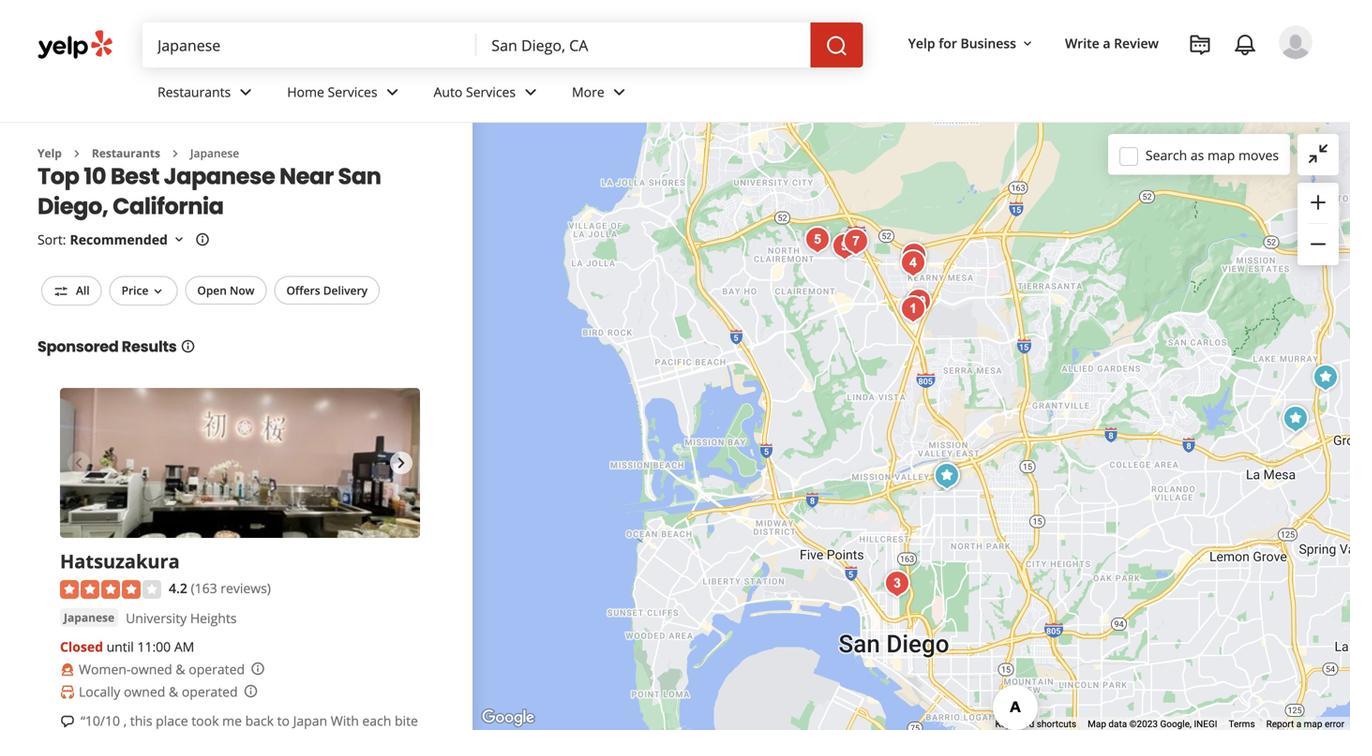 Task type: locate. For each thing, give the bounding box(es) containing it.
0 vertical spatial 16 chevron down v2 image
[[1020, 36, 1035, 51]]

japanese button
[[60, 609, 118, 628]]

this
[[130, 712, 152, 730]]

keyboard shortcuts button
[[995, 718, 1077, 730]]

operated up the took
[[182, 683, 238, 701]]

owned
[[131, 661, 172, 679], [124, 683, 165, 701]]

now
[[230, 283, 255, 298]]

yelp for yelp for business
[[908, 34, 935, 52]]

kitakata ramen ban nai - san diego image
[[900, 283, 938, 321]]

business
[[961, 34, 1016, 52]]

1 vertical spatial yelp
[[38, 145, 62, 161]]

0 vertical spatial restaurants
[[158, 83, 231, 101]]

restaurants
[[158, 83, 231, 101], [92, 145, 160, 161]]

yelp left 16 chevron right v2 image
[[38, 145, 62, 161]]

california
[[113, 191, 224, 222]]

took
[[192, 712, 219, 730]]

collapse map image
[[1307, 142, 1330, 165]]

&
[[176, 661, 185, 679], [169, 683, 178, 701]]

16 chevron down v2 image inside yelp for business button
[[1020, 36, 1035, 51]]

university
[[126, 610, 187, 628]]

0 horizontal spatial services
[[328, 83, 377, 101]]

& for women-
[[176, 661, 185, 679]]

closed
[[60, 638, 103, 656]]

azuki sushi image
[[879, 565, 916, 603]]

16 chevron down v2 image
[[1020, 36, 1035, 51], [150, 284, 165, 299]]

1 horizontal spatial 16 chevron down v2 image
[[1020, 36, 1035, 51]]

map
[[1088, 719, 1106, 730]]

recommended
[[70, 231, 168, 248]]

0 horizontal spatial map
[[1208, 146, 1235, 164]]

hatsuzakura image
[[928, 458, 966, 495], [928, 458, 966, 495]]

japanese up the closed
[[64, 610, 114, 626]]

restaurants link left 16 chevron right v2 icon
[[92, 145, 160, 161]]

,
[[123, 712, 127, 730]]

restaurants link
[[143, 68, 272, 122], [92, 145, 160, 161]]

16 speech v2 image
[[60, 715, 75, 730]]

24 chevron down v2 image inside home services link
[[381, 81, 404, 104]]

yelp for business
[[908, 34, 1016, 52]]

auto services
[[434, 83, 516, 101]]

0 vertical spatial operated
[[189, 661, 245, 679]]

san
[[338, 161, 381, 192]]

0 vertical spatial restaurants link
[[143, 68, 272, 122]]

to
[[277, 712, 290, 730]]

previous image
[[68, 452, 90, 474]]

16 chevron down v2 image inside price dropdown button
[[150, 284, 165, 299]]

16 chevron down v2 image right price
[[150, 284, 165, 299]]

yakitori taisho image
[[826, 228, 864, 265]]

home
[[287, 83, 324, 101]]

1 horizontal spatial map
[[1304, 719, 1323, 730]]

0 horizontal spatial 24 chevron down v2 image
[[381, 81, 404, 104]]

japanese
[[190, 145, 239, 161], [164, 161, 275, 192], [64, 610, 114, 626]]

women-owned & operated
[[79, 661, 245, 679]]

0 horizontal spatial a
[[1103, 34, 1111, 52]]

report a map error link
[[1266, 719, 1345, 730]]

a
[[1103, 34, 1111, 52], [1297, 719, 1302, 730]]

map for error
[[1304, 719, 1323, 730]]

each
[[362, 712, 391, 730]]

24 chevron down v2 image
[[381, 81, 404, 104], [520, 81, 542, 104], [608, 81, 631, 104]]

24 chevron down v2 image right "more"
[[608, 81, 631, 104]]

1 horizontal spatial yelp
[[908, 34, 935, 52]]

auto services link
[[419, 68, 557, 122]]

1 services from the left
[[328, 83, 377, 101]]

2 none field from the left
[[477, 23, 811, 68]]

open now button
[[185, 276, 267, 305]]

16 women owned v2 image
[[60, 663, 75, 678]]

24 chevron down v2 image inside auto services link
[[520, 81, 542, 104]]

2 horizontal spatial 24 chevron down v2 image
[[608, 81, 631, 104]]

0 vertical spatial &
[[176, 661, 185, 679]]

home services
[[287, 83, 377, 101]]

0 vertical spatial owned
[[131, 661, 172, 679]]

a for report
[[1297, 719, 1302, 730]]

map for moves
[[1208, 146, 1235, 164]]

16 chevron down v2 image right 'business'
[[1020, 36, 1035, 51]]

©2023
[[1130, 719, 1158, 730]]

yelp left for
[[908, 34, 935, 52]]

place
[[156, 712, 188, 730]]

0 horizontal spatial yelp
[[38, 145, 62, 161]]

operated down am
[[189, 661, 245, 679]]

terms
[[1229, 719, 1255, 730]]

2 24 chevron down v2 image from the left
[[520, 81, 542, 104]]

restaurants left 24 chevron down v2 icon
[[158, 83, 231, 101]]

services
[[328, 83, 377, 101], [466, 83, 516, 101]]

None field
[[143, 23, 477, 68], [477, 23, 811, 68]]

review
[[1114, 34, 1159, 52]]

closed until 11:00 am
[[60, 638, 194, 656]]

none field up "more"
[[477, 23, 811, 68]]

1 vertical spatial 16 chevron down v2 image
[[150, 284, 165, 299]]

0 vertical spatial a
[[1103, 34, 1111, 52]]

notifications image
[[1234, 34, 1257, 56]]

& down am
[[176, 661, 185, 679]]

1 vertical spatial map
[[1304, 719, 1323, 730]]

sponsored results
[[38, 336, 177, 357]]

reviews)
[[221, 579, 271, 597]]

back
[[245, 712, 274, 730]]

owned down women-owned & operated
[[124, 683, 165, 701]]

none field address, neighborhood, city, state or zip
[[477, 23, 811, 68]]

restaurants link up 16 chevron right v2 icon
[[143, 68, 272, 122]]

map right as on the top of page
[[1208, 146, 1235, 164]]

1 horizontal spatial a
[[1297, 719, 1302, 730]]

None search field
[[143, 23, 863, 68]]

& down women-owned & operated
[[169, 683, 178, 701]]

1 none field from the left
[[143, 23, 477, 68]]

delivery
[[323, 283, 368, 298]]

1 24 chevron down v2 image from the left
[[381, 81, 404, 104]]

restaurants left 16 chevron right v2 icon
[[92, 145, 160, 161]]

until
[[107, 638, 134, 656]]

search as map moves
[[1146, 146, 1279, 164]]

operated
[[189, 661, 245, 679], [182, 683, 238, 701]]

1 horizontal spatial services
[[466, 83, 516, 101]]

16 locally owned v2 image
[[60, 685, 75, 700]]

1 horizontal spatial 24 chevron down v2 image
[[520, 81, 542, 104]]

16 info v2 image
[[181, 339, 196, 354]]

16 chevron down v2 image for yelp for business
[[1020, 36, 1035, 51]]

moves
[[1239, 146, 1279, 164]]

none field up home
[[143, 23, 477, 68]]

info icon image
[[250, 661, 265, 676], [250, 661, 265, 676], [243, 684, 258, 699], [243, 684, 258, 699]]

24 chevron down v2 image inside "more" link
[[608, 81, 631, 104]]

map
[[1208, 146, 1235, 164], [1304, 719, 1323, 730]]

1 vertical spatial &
[[169, 683, 178, 701]]

a right report
[[1297, 719, 1302, 730]]

1 vertical spatial restaurants
[[92, 145, 160, 161]]

10
[[84, 161, 106, 192]]

inegi
[[1194, 719, 1218, 730]]

services right home
[[328, 83, 377, 101]]

24 chevron down v2 image right auto services
[[520, 81, 542, 104]]

0 vertical spatial yelp
[[908, 34, 935, 52]]

for
[[939, 34, 957, 52]]

yelp
[[908, 34, 935, 52], [38, 145, 62, 161]]

yelp for business button
[[901, 26, 1043, 60]]

slideshow element
[[60, 388, 420, 538]]

1 vertical spatial owned
[[124, 683, 165, 701]]

ee nami tonkatsu izakaya image
[[799, 221, 836, 259]]

next image
[[390, 452, 413, 474]]

services right auto
[[466, 83, 516, 101]]

16 filter v2 image
[[53, 284, 68, 299]]

24 chevron down v2 image left auto
[[381, 81, 404, 104]]

offers delivery button
[[274, 276, 380, 305]]

1 vertical spatial restaurants link
[[92, 145, 160, 161]]

owned down 11:00
[[131, 661, 172, 679]]

1 vertical spatial operated
[[182, 683, 238, 701]]

0 vertical spatial map
[[1208, 146, 1235, 164]]

a right write
[[1103, 34, 1111, 52]]

things to do, nail salons, plumbers text field
[[143, 23, 477, 68]]

11:00
[[137, 638, 171, 656]]

wa dining okan image
[[895, 291, 932, 328]]

locally
[[79, 683, 120, 701]]

price button
[[109, 276, 178, 306]]

write
[[1065, 34, 1100, 52]]

operated for women-owned & operated
[[189, 661, 245, 679]]

japanese inside "top 10 best japanese near san diego, california"
[[164, 161, 275, 192]]

sort:
[[38, 231, 66, 248]]

none field things to do, nail salons, plumbers
[[143, 23, 477, 68]]

yelp inside button
[[908, 34, 935, 52]]

search
[[1146, 146, 1187, 164]]

sponsored
[[38, 336, 119, 357]]

diego,
[[38, 191, 108, 222]]

3 24 chevron down v2 image from the left
[[608, 81, 631, 104]]

map left error
[[1304, 719, 1323, 730]]

group
[[1298, 183, 1339, 265]]

2 services from the left
[[466, 83, 516, 101]]

filters group
[[38, 276, 384, 306]]

write a review
[[1065, 34, 1159, 52]]

all button
[[41, 276, 102, 306]]

user actions element
[[893, 23, 1339, 139]]

1 vertical spatial a
[[1297, 719, 1302, 730]]

home services link
[[272, 68, 419, 122]]

japanese up 16 info v2 icon
[[164, 161, 275, 192]]

0 horizontal spatial 16 chevron down v2 image
[[150, 284, 165, 299]]



Task type: describe. For each thing, give the bounding box(es) containing it.
best
[[110, 161, 159, 192]]

japanese right 16 chevron right v2 icon
[[190, 145, 239, 161]]

services for auto services
[[466, 83, 516, 101]]

owned for women-
[[131, 661, 172, 679]]

business categories element
[[143, 68, 1313, 122]]

16 chevron down v2 image for price
[[150, 284, 165, 299]]

address, neighborhood, city, state or zip text field
[[477, 23, 811, 68]]

auto
[[434, 83, 463, 101]]

zoom out image
[[1307, 233, 1330, 255]]

hatsuzakura link
[[60, 548, 180, 574]]

as
[[1191, 146, 1204, 164]]

& for locally
[[169, 683, 178, 701]]

projects image
[[1189, 34, 1212, 56]]

16 info v2 image
[[195, 232, 210, 247]]

narumi sushi image
[[1307, 359, 1345, 397]]

24 chevron down v2 image for more
[[608, 81, 631, 104]]

yelp link
[[38, 145, 62, 161]]

apple l. image
[[1279, 25, 1313, 59]]

japan
[[293, 712, 327, 730]]

map region
[[422, 0, 1350, 730]]

japanese inside button
[[64, 610, 114, 626]]

report
[[1266, 719, 1294, 730]]

"10/10 , this place took me back to japan with each bite
[[81, 712, 418, 730]]

a for write
[[1103, 34, 1111, 52]]

services for home services
[[328, 83, 377, 101]]

more
[[572, 83, 605, 101]]

16 chevron right v2 image
[[168, 146, 183, 161]]

university heights
[[126, 610, 237, 628]]

4.2 (163 reviews)
[[169, 579, 271, 597]]

yelp for "yelp" link
[[38, 145, 62, 161]]

price
[[122, 283, 149, 298]]

with
[[331, 712, 359, 730]]

offers
[[286, 283, 320, 298]]

4.2
[[169, 579, 187, 597]]

search image
[[826, 35, 848, 57]]

results
[[122, 336, 177, 357]]

locally owned & operated
[[79, 683, 238, 701]]

(163
[[191, 579, 217, 597]]

all
[[76, 283, 90, 298]]

16 chevron right v2 image
[[69, 146, 84, 161]]

bite
[[395, 712, 418, 730]]

offers delivery
[[286, 283, 368, 298]]

write a review link
[[1058, 26, 1167, 60]]

error
[[1325, 719, 1345, 730]]

operated for locally owned & operated
[[182, 683, 238, 701]]

more link
[[557, 68, 646, 122]]

map data ©2023 google, inegi
[[1088, 719, 1218, 730]]

women-
[[79, 661, 131, 679]]

keyboard
[[995, 719, 1035, 730]]

zoom in image
[[1307, 191, 1330, 214]]

shortcuts
[[1037, 719, 1077, 730]]

me
[[222, 712, 242, 730]]

top 10 best japanese near san diego, california
[[38, 161, 381, 222]]

16 chevron down v2 image
[[171, 232, 186, 247]]

japanese link
[[60, 609, 118, 628]]

open
[[197, 283, 227, 298]]

google,
[[1160, 719, 1192, 730]]

terms link
[[1229, 719, 1255, 730]]

24 chevron down v2 image for auto services
[[520, 81, 542, 104]]

owned for locally
[[124, 683, 165, 701]]

data
[[1109, 719, 1127, 730]]

top
[[38, 161, 79, 192]]

recommended button
[[70, 231, 186, 248]]

"10/10
[[81, 712, 120, 730]]

heights
[[190, 610, 237, 628]]

4.2 star rating image
[[60, 581, 161, 599]]

banbu sushi bar & grill image
[[1277, 400, 1315, 438]]

24 chevron down v2 image for home services
[[381, 81, 404, 104]]

google image
[[477, 706, 539, 730]]

hitokuchi image
[[895, 245, 932, 282]]

okan diner image
[[837, 223, 875, 261]]

near
[[279, 161, 334, 192]]

yakyudori image
[[896, 237, 933, 275]]

am
[[174, 638, 194, 656]]

restaurants inside business categories element
[[158, 83, 231, 101]]

keyboard shortcuts
[[995, 719, 1077, 730]]

report a map error
[[1266, 719, 1345, 730]]

open now
[[197, 283, 255, 298]]

24 chevron down v2 image
[[235, 81, 257, 104]]

hatsuzakura
[[60, 548, 180, 574]]



Task type: vqa. For each thing, say whether or not it's contained in the screenshot.
16 locally owned v2 image
yes



